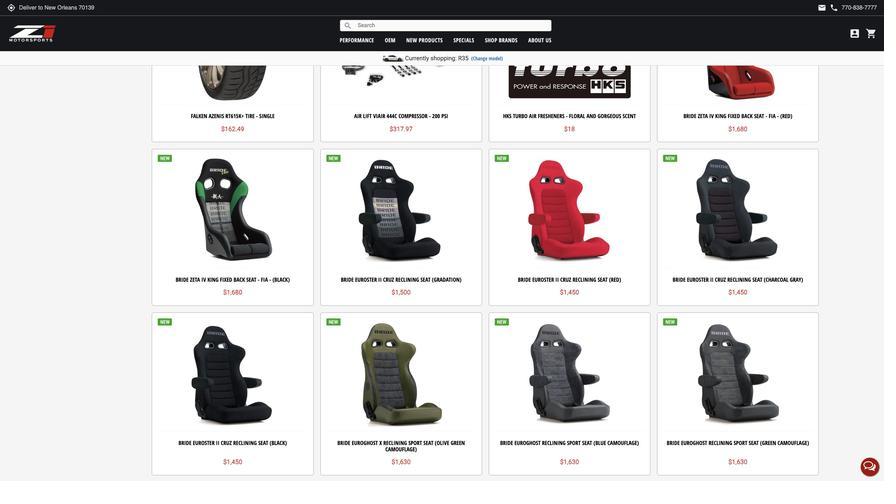 Task type: describe. For each thing, give the bounding box(es) containing it.
bride for bride euroghost x reclining sport seat (olive green camouflage)
[[338, 440, 350, 447]]

performance
[[340, 36, 374, 44]]

new products link
[[406, 36, 443, 44]]

bride zeta iv king fixed back seat - fia - (red)
[[684, 112, 793, 120]]

ii for bride euroster ii cruz reclining seat (black)
[[216, 440, 219, 447]]

bride euroster ii cruz reclining seat (red)
[[518, 276, 621, 284]]

r35
[[458, 55, 469, 62]]

(charcoal
[[764, 276, 789, 284]]

$1,450 for (charcoal
[[729, 289, 748, 296]]

$162.49
[[221, 125, 244, 133]]

bride for bride zeta iv king fixed back seat - fia - (black)
[[176, 276, 189, 284]]

shop brands
[[485, 36, 518, 44]]

$1,450 for (red)
[[560, 289, 579, 296]]

1 air from the left
[[354, 112, 362, 120]]

gorgeous
[[598, 112, 621, 120]]

account_box
[[849, 28, 861, 39]]

currently
[[405, 55, 429, 62]]

0 vertical spatial (black)
[[273, 276, 290, 284]]

cruz for (charcoal
[[715, 276, 726, 284]]

shopping_cart link
[[864, 28, 877, 39]]

green
[[451, 440, 465, 447]]

cruz for (black)
[[221, 440, 232, 447]]

euroster for bride euroster ii cruz reclining seat (black)
[[193, 440, 215, 447]]

performance link
[[340, 36, 374, 44]]

bride for bride euroghost reclining sport seat (green camouflage)
[[667, 440, 680, 447]]

bride for bride zeta iv king fixed back seat - fia - (red)
[[684, 112, 697, 120]]

specials link
[[454, 36, 474, 44]]

(green
[[760, 440, 777, 447]]

$1,630 for (green
[[729, 459, 748, 466]]

bride zeta iv king fixed back seat - fia - (black)
[[176, 276, 290, 284]]

compressor
[[399, 112, 428, 120]]

cruz for (gradation)
[[383, 276, 394, 284]]

specials
[[454, 36, 474, 44]]

floral
[[569, 112, 585, 120]]

sport for bride euroghost reclining sport seat (green camouflage)
[[734, 440, 748, 447]]

my_location
[[7, 4, 16, 12]]

(change
[[471, 55, 488, 62]]

bride euroster ii cruz reclining seat (black)
[[179, 440, 287, 447]]

bride euroghost x reclining sport seat (olive green camouflage)
[[338, 440, 465, 454]]

1 vertical spatial (black)
[[270, 440, 287, 447]]

0 horizontal spatial (red)
[[609, 276, 621, 284]]

fia for (black)
[[261, 276, 268, 284]]

$1,680 for (red)
[[729, 125, 748, 133]]

200
[[432, 112, 440, 120]]

brands
[[499, 36, 518, 44]]

tire
[[245, 112, 255, 120]]

camouflage) for bride euroghost reclining sport seat (green camouflage)
[[778, 440, 809, 447]]

$1,450 for (black)
[[223, 459, 242, 466]]

bride for bride euroster ii cruz reclining seat (charcoal gray)
[[673, 276, 686, 284]]

bride for bride euroster ii cruz reclining seat (gradation)
[[341, 276, 354, 284]]

shopping:
[[431, 55, 457, 62]]

about us link
[[529, 36, 552, 44]]

(gradation)
[[432, 276, 462, 284]]

$1,500
[[392, 289, 411, 296]]

and
[[587, 112, 596, 120]]

bride euroghost reclining sport seat (green camouflage)
[[667, 440, 809, 447]]

cruz for (red)
[[560, 276, 571, 284]]

model)
[[489, 55, 503, 62]]

sport inside bride euroghost x reclining sport seat (olive green camouflage)
[[409, 440, 422, 447]]

(blue
[[594, 440, 606, 447]]

reclining inside bride euroghost x reclining sport seat (olive green camouflage)
[[384, 440, 407, 447]]

iv for bride zeta iv king fixed back seat - fia - (black)
[[202, 276, 206, 284]]

air lift viair 444c compressor - 200 psi
[[354, 112, 448, 120]]

$1,680 for (black)
[[223, 289, 242, 296]]

hks
[[503, 112, 512, 120]]

$1,630 for (blue
[[560, 459, 579, 466]]



Task type: locate. For each thing, give the bounding box(es) containing it.
back for (red)
[[742, 112, 753, 120]]

mail phone
[[818, 4, 839, 12]]

2 sport from the left
[[567, 440, 581, 447]]

2 air from the left
[[529, 112, 537, 120]]

mail
[[818, 4, 827, 12]]

0 horizontal spatial iv
[[202, 276, 206, 284]]

bride for bride euroster ii cruz reclining seat (black)
[[179, 440, 192, 447]]

account_box link
[[848, 28, 863, 39]]

us
[[546, 36, 552, 44]]

seat inside bride euroghost x reclining sport seat (olive green camouflage)
[[424, 440, 434, 447]]

azenis
[[209, 112, 224, 120]]

ii
[[378, 276, 382, 284], [556, 276, 559, 284], [710, 276, 714, 284], [216, 440, 219, 447]]

sport left the (green
[[734, 440, 748, 447]]

0 horizontal spatial $1,680
[[223, 289, 242, 296]]

$1,680 down bride zeta iv king fixed back seat - fia - (black)
[[223, 289, 242, 296]]

zeta
[[698, 112, 708, 120], [190, 276, 200, 284]]

$1,450
[[560, 289, 579, 296], [729, 289, 748, 296], [223, 459, 242, 466]]

1 horizontal spatial king
[[716, 112, 727, 120]]

(olive
[[435, 440, 449, 447]]

2 horizontal spatial euroghost
[[681, 440, 708, 447]]

shopping_cart
[[866, 28, 877, 39]]

sport for bride euroghost reclining sport seat (blue camouflage)
[[567, 440, 581, 447]]

psi
[[442, 112, 448, 120]]

cruz
[[383, 276, 394, 284], [560, 276, 571, 284], [715, 276, 726, 284], [221, 440, 232, 447]]

1 horizontal spatial sport
[[567, 440, 581, 447]]

1 vertical spatial (red)
[[609, 276, 621, 284]]

(change model) link
[[471, 55, 503, 62]]

sport left (olive
[[409, 440, 422, 447]]

0 vertical spatial $1,680
[[729, 125, 748, 133]]

0 horizontal spatial zeta
[[190, 276, 200, 284]]

king
[[716, 112, 727, 120], [207, 276, 219, 284]]

bride euroster ii cruz reclining seat (charcoal gray)
[[673, 276, 804, 284]]

1 horizontal spatial zeta
[[698, 112, 708, 120]]

euroster for bride euroster ii cruz reclining seat (gradation)
[[355, 276, 377, 284]]

bride euroghost reclining sport seat (blue camouflage)
[[500, 440, 639, 447]]

euroster
[[355, 276, 377, 284], [533, 276, 554, 284], [687, 276, 709, 284], [193, 440, 215, 447]]

about us
[[529, 36, 552, 44]]

air
[[354, 112, 362, 120], [529, 112, 537, 120]]

about
[[529, 36, 544, 44]]

oem
[[385, 36, 396, 44]]

0 horizontal spatial $1,450
[[223, 459, 242, 466]]

3 $1,630 from the left
[[729, 459, 748, 466]]

euroster for bride euroster ii cruz reclining seat (red)
[[533, 276, 554, 284]]

falken azenis rt615k+ tire - single
[[191, 112, 275, 120]]

iv for bride zeta iv king fixed back seat - fia - (red)
[[710, 112, 714, 120]]

1 vertical spatial fixed
[[220, 276, 232, 284]]

gray)
[[790, 276, 804, 284]]

turbo
[[513, 112, 528, 120]]

rt615k+
[[226, 112, 244, 120]]

bride for bride euroster ii cruz reclining seat (red)
[[518, 276, 531, 284]]

$1,450 down the bride euroster ii cruz reclining seat (charcoal gray)
[[729, 289, 748, 296]]

new products
[[406, 36, 443, 44]]

2 euroghost from the left
[[515, 440, 541, 447]]

2 horizontal spatial $1,630
[[729, 459, 748, 466]]

2 horizontal spatial $1,450
[[729, 289, 748, 296]]

0 vertical spatial (red)
[[781, 112, 793, 120]]

euroghost for bride euroghost reclining sport seat (green camouflage)
[[681, 440, 708, 447]]

seat
[[754, 112, 764, 120], [246, 276, 256, 284], [421, 276, 431, 284], [598, 276, 608, 284], [753, 276, 763, 284], [258, 440, 268, 447], [424, 440, 434, 447], [582, 440, 592, 447], [749, 440, 759, 447]]

camouflage) for bride euroghost reclining sport seat (blue camouflage)
[[608, 440, 639, 447]]

$18
[[564, 125, 575, 133]]

single
[[259, 112, 275, 120]]

scent
[[623, 112, 636, 120]]

zeta for bride zeta iv king fixed back seat - fia - (black)
[[190, 276, 200, 284]]

$1,680
[[729, 125, 748, 133], [223, 289, 242, 296]]

1 horizontal spatial (red)
[[781, 112, 793, 120]]

1 sport from the left
[[409, 440, 422, 447]]

0 vertical spatial king
[[716, 112, 727, 120]]

euroghost
[[352, 440, 378, 447], [515, 440, 541, 447], [681, 440, 708, 447]]

2 $1,630 from the left
[[560, 459, 579, 466]]

0 horizontal spatial $1,630
[[392, 459, 411, 466]]

back for (black)
[[234, 276, 245, 284]]

0 vertical spatial fia
[[769, 112, 776, 120]]

euroghost for bride euroghost reclining sport seat (blue camouflage)
[[515, 440, 541, 447]]

3 euroghost from the left
[[681, 440, 708, 447]]

king for bride zeta iv king fixed back seat - fia - (red)
[[716, 112, 727, 120]]

reclining
[[396, 276, 419, 284], [573, 276, 597, 284], [728, 276, 751, 284], [233, 440, 257, 447], [384, 440, 407, 447], [542, 440, 566, 447], [709, 440, 733, 447]]

z1 motorsports logo image
[[9, 25, 56, 42]]

zeta for bride zeta iv king fixed back seat - fia - (red)
[[698, 112, 708, 120]]

back
[[742, 112, 753, 120], [234, 276, 245, 284]]

1 horizontal spatial fia
[[769, 112, 776, 120]]

0 horizontal spatial fixed
[[220, 276, 232, 284]]

0 horizontal spatial air
[[354, 112, 362, 120]]

hks turbo air fresheners - floral and gorgeous scent
[[503, 112, 636, 120]]

0 vertical spatial iv
[[710, 112, 714, 120]]

0 horizontal spatial sport
[[409, 440, 422, 447]]

1 vertical spatial king
[[207, 276, 219, 284]]

camouflage) inside bride euroghost x reclining sport seat (olive green camouflage)
[[386, 446, 417, 454]]

king for bride zeta iv king fixed back seat - fia - (black)
[[207, 276, 219, 284]]

1 horizontal spatial euroghost
[[515, 440, 541, 447]]

bride for bride euroghost reclining sport seat (blue camouflage)
[[500, 440, 513, 447]]

0 horizontal spatial fia
[[261, 276, 268, 284]]

0 vertical spatial fixed
[[728, 112, 740, 120]]

1 horizontal spatial air
[[529, 112, 537, 120]]

0 vertical spatial back
[[742, 112, 753, 120]]

mail link
[[818, 4, 827, 12]]

euroghost for bride euroghost x reclining sport seat (olive green camouflage)
[[352, 440, 378, 447]]

1 $1,630 from the left
[[392, 459, 411, 466]]

camouflage) right the (blue on the bottom right of page
[[608, 440, 639, 447]]

products
[[419, 36, 443, 44]]

shop brands link
[[485, 36, 518, 44]]

(black)
[[273, 276, 290, 284], [270, 440, 287, 447]]

new
[[406, 36, 417, 44]]

0 horizontal spatial back
[[234, 276, 245, 284]]

1 vertical spatial $1,680
[[223, 289, 242, 296]]

camouflage) right x
[[386, 446, 417, 454]]

fixed for (red)
[[728, 112, 740, 120]]

phone
[[830, 4, 839, 12]]

camouflage) right the (green
[[778, 440, 809, 447]]

fia
[[769, 112, 776, 120], [261, 276, 268, 284]]

currently shopping: r35 (change model)
[[405, 55, 503, 62]]

(red)
[[781, 112, 793, 120], [609, 276, 621, 284]]

fixed for (black)
[[220, 276, 232, 284]]

1 vertical spatial back
[[234, 276, 245, 284]]

$1,630 down bride euroghost x reclining sport seat (olive green camouflage)
[[392, 459, 411, 466]]

$1,630 down bride euroghost reclining sport seat (blue camouflage)
[[560, 459, 579, 466]]

bride euroster ii cruz reclining seat (gradation)
[[341, 276, 462, 284]]

euroghost inside bride euroghost x reclining sport seat (olive green camouflage)
[[352, 440, 378, 447]]

shop
[[485, 36, 497, 44]]

1 horizontal spatial iv
[[710, 112, 714, 120]]

fixed
[[728, 112, 740, 120], [220, 276, 232, 284]]

bride inside bride euroghost x reclining sport seat (olive green camouflage)
[[338, 440, 350, 447]]

bride
[[684, 112, 697, 120], [176, 276, 189, 284], [341, 276, 354, 284], [518, 276, 531, 284], [673, 276, 686, 284], [179, 440, 192, 447], [338, 440, 350, 447], [500, 440, 513, 447], [667, 440, 680, 447]]

x
[[379, 440, 382, 447]]

444c
[[387, 112, 397, 120]]

ii for bride euroster ii cruz reclining seat (charcoal gray)
[[710, 276, 714, 284]]

fresheners
[[538, 112, 565, 120]]

$1,630
[[392, 459, 411, 466], [560, 459, 579, 466], [729, 459, 748, 466]]

0 horizontal spatial king
[[207, 276, 219, 284]]

1 horizontal spatial $1,680
[[729, 125, 748, 133]]

1 horizontal spatial fixed
[[728, 112, 740, 120]]

1 vertical spatial fia
[[261, 276, 268, 284]]

sport
[[409, 440, 422, 447], [567, 440, 581, 447], [734, 440, 748, 447]]

falken
[[191, 112, 207, 120]]

ii for bride euroster ii cruz reclining seat (red)
[[556, 276, 559, 284]]

3 sport from the left
[[734, 440, 748, 447]]

ii for bride euroster ii cruz reclining seat (gradation)
[[378, 276, 382, 284]]

1 horizontal spatial $1,630
[[560, 459, 579, 466]]

1 horizontal spatial back
[[742, 112, 753, 120]]

Search search field
[[352, 20, 551, 31]]

euroster for bride euroster ii cruz reclining seat (charcoal gray)
[[687, 276, 709, 284]]

$1,450 down bride euroster ii cruz reclining seat (red)
[[560, 289, 579, 296]]

search
[[344, 21, 352, 30]]

sport left the (blue on the bottom right of page
[[567, 440, 581, 447]]

1 horizontal spatial $1,450
[[560, 289, 579, 296]]

fia for (red)
[[769, 112, 776, 120]]

oem link
[[385, 36, 396, 44]]

iv
[[710, 112, 714, 120], [202, 276, 206, 284]]

$1,630 down bride euroghost reclining sport seat (green camouflage)
[[729, 459, 748, 466]]

1 horizontal spatial camouflage)
[[608, 440, 639, 447]]

$1,680 down bride zeta iv king fixed back seat - fia - (red)
[[729, 125, 748, 133]]

$1,630 for seat
[[392, 459, 411, 466]]

-
[[256, 112, 258, 120], [429, 112, 431, 120], [566, 112, 568, 120], [766, 112, 768, 120], [777, 112, 779, 120], [258, 276, 260, 284], [269, 276, 271, 284]]

0 horizontal spatial camouflage)
[[386, 446, 417, 454]]

0 vertical spatial zeta
[[698, 112, 708, 120]]

camouflage)
[[608, 440, 639, 447], [778, 440, 809, 447], [386, 446, 417, 454]]

1 vertical spatial iv
[[202, 276, 206, 284]]

air right turbo
[[529, 112, 537, 120]]

air left "lift"
[[354, 112, 362, 120]]

viair
[[373, 112, 385, 120]]

1 euroghost from the left
[[352, 440, 378, 447]]

1 vertical spatial zeta
[[190, 276, 200, 284]]

phone link
[[830, 4, 877, 12]]

lift
[[363, 112, 372, 120]]

$317.97
[[390, 125, 413, 133]]

2 horizontal spatial camouflage)
[[778, 440, 809, 447]]

$1,450 down bride euroster ii cruz reclining seat (black)
[[223, 459, 242, 466]]

0 horizontal spatial euroghost
[[352, 440, 378, 447]]

2 horizontal spatial sport
[[734, 440, 748, 447]]



Task type: vqa. For each thing, say whether or not it's contained in the screenshot.


